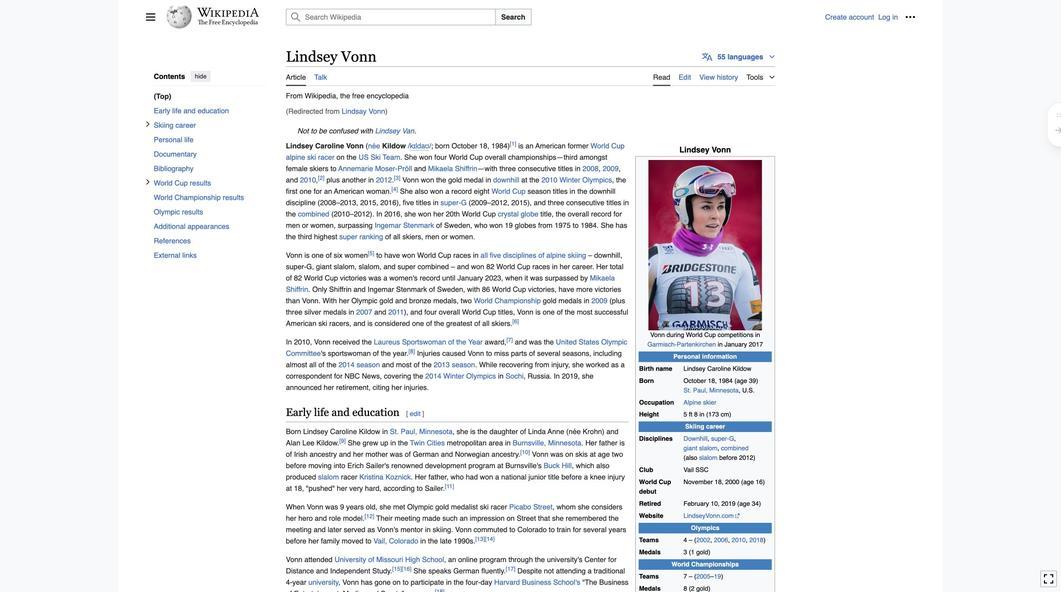 Task type: locate. For each thing, give the bounding box(es) containing it.
x small image
[[145, 179, 151, 185]]

note
[[286, 125, 775, 137]]

main content
[[282, 46, 916, 592]]

fullscreen image
[[1044, 574, 1054, 584]]

None search field
[[274, 9, 825, 25]]

the free encyclopedia image
[[198, 20, 258, 26]]

personal tools navigation
[[825, 9, 919, 25]]



Task type: vqa. For each thing, say whether or not it's contained in the screenshot.
X SMALL icon
yes



Task type: describe. For each thing, give the bounding box(es) containing it.
menu image
[[146, 12, 156, 22]]

x small image
[[145, 121, 151, 127]]

Search Wikipedia search field
[[286, 9, 496, 25]]

language progressive image
[[702, 52, 713, 62]]

wikipedia image
[[197, 8, 259, 17]]

log in and more options image
[[906, 12, 916, 22]]



